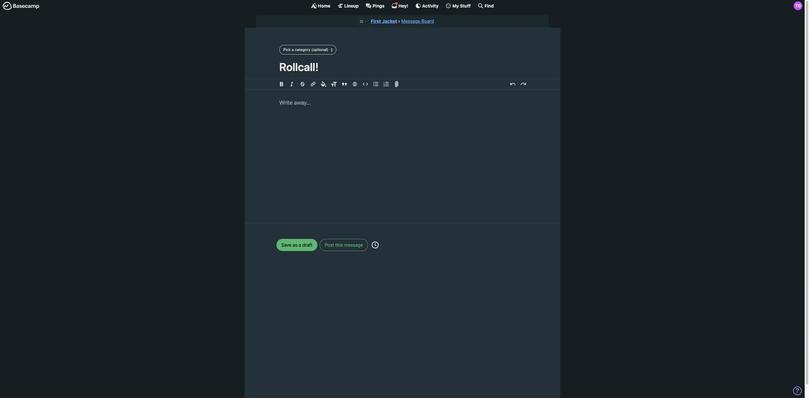 Task type: locate. For each thing, give the bounding box(es) containing it.
message board link
[[401, 19, 434, 24]]

pings
[[373, 3, 384, 8]]

tyler black image
[[794, 1, 802, 10]]

home link
[[311, 3, 330, 9]]

this
[[335, 243, 343, 248]]

my stuff button
[[446, 3, 471, 9]]

draft
[[302, 243, 312, 248]]

my stuff
[[452, 3, 471, 8]]

0 vertical spatial a
[[292, 47, 294, 52]]

a
[[292, 47, 294, 52], [299, 243, 301, 248]]

hey!
[[398, 3, 408, 8]]

find
[[485, 3, 494, 8]]

jacket
[[382, 19, 397, 24]]

post this message button
[[320, 239, 368, 251]]

a right as
[[299, 243, 301, 248]]

0 horizontal spatial a
[[292, 47, 294, 52]]

hey! button
[[391, 2, 408, 9]]

Write away… text field
[[262, 90, 543, 216]]

category
[[295, 47, 310, 52]]

pick a category (optional) button
[[279, 45, 336, 55]]

my
[[452, 3, 459, 8]]

activity link
[[415, 3, 439, 9]]

a right 'pick'
[[292, 47, 294, 52]]

1 vertical spatial a
[[299, 243, 301, 248]]

pick
[[283, 47, 291, 52]]

lineup
[[344, 3, 359, 8]]

1 horizontal spatial a
[[299, 243, 301, 248]]



Task type: vqa. For each thing, say whether or not it's contained in the screenshot.
First
yes



Task type: describe. For each thing, give the bounding box(es) containing it.
switch accounts image
[[2, 1, 39, 10]]

activity
[[422, 3, 439, 8]]

first
[[371, 19, 381, 24]]

save as a draft button
[[276, 239, 317, 251]]

pings button
[[366, 3, 384, 9]]

stuff
[[460, 3, 471, 8]]

main element
[[0, 0, 805, 11]]

find button
[[478, 3, 494, 9]]

save as a draft
[[281, 243, 312, 248]]

lineup link
[[337, 3, 359, 9]]

first jacket link
[[371, 19, 397, 24]]

message
[[401, 19, 420, 24]]

pick a category (optional)
[[283, 47, 328, 52]]

schedule this to post later image
[[372, 242, 379, 249]]

home
[[318, 3, 330, 8]]

first jacket
[[371, 19, 397, 24]]

Type a title… text field
[[279, 60, 526, 73]]

(optional)
[[311, 47, 328, 52]]

board
[[422, 19, 434, 24]]

› message board
[[398, 19, 434, 24]]

post
[[325, 243, 334, 248]]

message
[[344, 243, 363, 248]]

save
[[281, 243, 291, 248]]

as
[[293, 243, 297, 248]]

post this message
[[325, 243, 363, 248]]

›
[[398, 19, 400, 24]]



